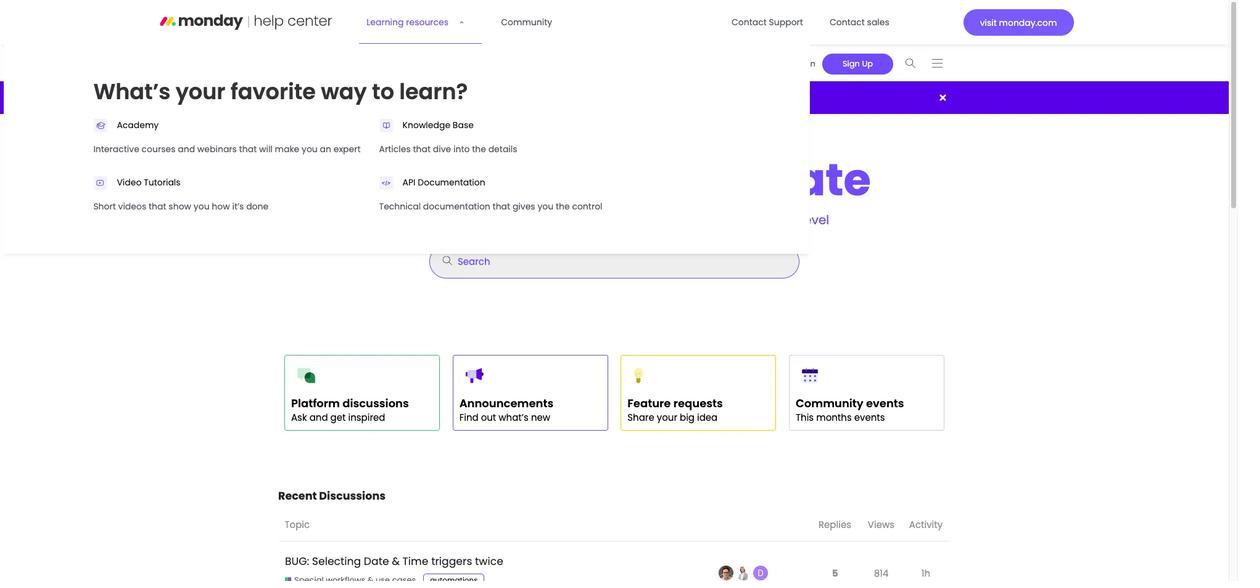 Task type: vqa. For each thing, say whether or not it's contained in the screenshot.
the Sign Up
yes



Task type: describe. For each thing, give the bounding box(es) containing it.
menu item icon image for knowledge base
[[379, 118, 393, 132]]

platform
[[291, 396, 340, 411]]

contact for contact support
[[732, 16, 767, 28]]

upcoming nyc community meetup (december 5th)
[[426, 91, 667, 104]]

feature
[[628, 396, 671, 411]]

details
[[488, 143, 517, 155]]

navigation containing log in
[[781, 50, 951, 76]]

to
[[733, 212, 745, 229]]

months
[[816, 412, 852, 425]]

announcements
[[459, 396, 553, 411]]

and inside platform discussions ask and get inspired
[[309, 412, 328, 425]]

contact support
[[732, 16, 803, 28]]

new
[[531, 412, 550, 425]]

webinars
[[197, 143, 237, 155]]

recent
[[278, 489, 317, 504]]

gives
[[513, 200, 535, 213]]

interactive courses and webinars that will make you an expert
[[93, 143, 361, 155]]

bianca taylor - frequent poster image
[[736, 567, 751, 581]]

articles that dive into the details
[[379, 143, 517, 155]]

platform discussions ask and get inspired
[[291, 396, 409, 425]]

bug: selecting date & time triggers twice
[[285, 555, 503, 570]]

technical
[[379, 200, 421, 213]]

this
[[796, 412, 814, 425]]

814
[[874, 567, 889, 580]]

articles
[[379, 143, 411, 155]]

out
[[481, 412, 496, 425]]

learning resources
[[367, 16, 449, 28]]

you for short videos that show you how it's done
[[194, 200, 210, 213]]

log in
[[792, 58, 815, 69]]

community events this months events
[[796, 396, 904, 425]]

sign
[[843, 58, 860, 69]]

community for community
[[501, 16, 552, 28]]

it's
[[232, 200, 244, 213]]

contact sales link
[[822, 10, 897, 34]]

announcements find out what's new
[[459, 396, 553, 425]]

posters element
[[716, 509, 812, 542]]

videos
[[118, 200, 146, 213]]

interactive
[[93, 143, 139, 155]]

up
[[862, 58, 873, 69]]

open advanced search image
[[436, 250, 458, 272]]

sign up button
[[822, 53, 893, 74]]

collaborate
[[606, 149, 871, 211]]

marty fishdog - most recent poster image
[[753, 567, 768, 581]]

0 horizontal spatial and
[[178, 143, 195, 155]]

triggers
[[431, 555, 472, 570]]

bug: selecting date & time triggers twice link
[[285, 545, 503, 579]]

our
[[428, 212, 449, 229]]

tutorials
[[144, 176, 181, 189]]

join
[[400, 212, 425, 229]]

next
[[772, 212, 798, 229]]

an
[[320, 143, 331, 155]]

community inside connect & collaborate join our community and take your monday.com skills to the next level
[[452, 212, 523, 229]]

contact sales
[[830, 16, 889, 28]]

menu item icon image for academy
[[93, 118, 108, 132]]

academy
[[117, 119, 159, 131]]

base
[[453, 119, 474, 131]]

video tutorials
[[117, 176, 181, 189]]

community link
[[494, 10, 560, 34]]

courses
[[142, 143, 176, 155]]

that left will
[[239, 143, 257, 155]]

feature requests share your big idea
[[628, 396, 723, 425]]

monday.com logo image
[[160, 10, 333, 35]]

recent discussions
[[278, 489, 386, 504]]

menu item icon image for api documentation
[[379, 176, 393, 190]]

visit monday.com
[[980, 16, 1057, 29]]

and inside connect & collaborate join our community and take your monday.com skills to the next level
[[526, 212, 551, 229]]

1 horizontal spatial you
[[302, 143, 318, 155]]

Search text field
[[430, 245, 799, 278]]

1 horizontal spatial the
[[556, 200, 570, 213]]

show
[[169, 200, 191, 213]]

documentation
[[423, 200, 490, 213]]

contact for contact sales
[[830, 16, 865, 28]]

will
[[259, 143, 273, 155]]

visit monday.com link
[[963, 9, 1074, 36]]

support
[[769, 16, 803, 28]]

short
[[93, 200, 116, 213]]

javier party - original poster image
[[719, 567, 733, 581]]

your inside connect & collaborate join our community and take your monday.com skills to the next level
[[584, 212, 612, 229]]

1h
[[922, 567, 930, 580]]

learning resources link
[[359, 10, 482, 34]]

5
[[832, 567, 838, 580]]

api
[[403, 176, 416, 189]]

knowledge base
[[403, 119, 474, 131]]

menu image
[[932, 58, 943, 68]]

tags list
[[423, 575, 491, 582]]



Task type: locate. For each thing, give the bounding box(es) containing it.
1 vertical spatial and
[[526, 212, 551, 229]]

that left the gives
[[493, 200, 510, 213]]

menu item icon image
[[93, 118, 108, 132], [379, 118, 393, 132], [93, 176, 108, 190], [379, 176, 393, 190]]

1 horizontal spatial contact
[[830, 16, 865, 28]]

community right "our"
[[452, 212, 523, 229]]

replies
[[819, 519, 851, 532]]

discussions
[[343, 396, 409, 411]]

and down 'platform'
[[309, 412, 328, 425]]

you
[[302, 143, 318, 155], [194, 200, 210, 213], [538, 200, 553, 213]]

topic
[[285, 519, 310, 532]]

1 vertical spatial monday.com
[[615, 212, 698, 229]]

events
[[866, 396, 904, 411], [854, 412, 885, 425]]

contact support link
[[724, 10, 811, 34]]

your left 'big'
[[657, 412, 677, 425]]

api documentation
[[403, 176, 485, 189]]

menu item icon image up interactive
[[93, 118, 108, 132]]

upcoming
[[426, 91, 474, 104]]

sign up
[[843, 58, 873, 69]]

& up take
[[562, 149, 597, 211]]

0 horizontal spatial the
[[472, 143, 486, 155]]

you left an
[[302, 143, 318, 155]]

0 horizontal spatial contact
[[732, 16, 767, 28]]

twice
[[475, 555, 503, 570]]

0 horizontal spatial monday.com
[[615, 212, 698, 229]]

find
[[459, 412, 478, 425]]

navigation
[[781, 50, 951, 76]]

you right the gives
[[538, 200, 553, 213]]

take
[[554, 212, 581, 229]]

& right date
[[392, 555, 400, 570]]

1 vertical spatial community
[[796, 396, 863, 411]]

time
[[403, 555, 428, 570]]

you left "how" at left top
[[194, 200, 210, 213]]

5th)
[[648, 91, 667, 104]]

0 vertical spatial community
[[501, 16, 552, 28]]

the inside connect & collaborate join our community and take your monday.com skills to the next level
[[748, 212, 768, 229]]

visit
[[980, 16, 997, 29]]

inspired
[[348, 412, 385, 425]]

2 horizontal spatial you
[[538, 200, 553, 213]]

&
[[562, 149, 597, 211], [392, 555, 400, 570]]

your inside feature requests share your big idea
[[657, 412, 677, 425]]

your right take
[[584, 212, 612, 229]]

how
[[212, 200, 230, 213]]

community right nyc
[[498, 91, 551, 104]]

2 horizontal spatial the
[[748, 212, 768, 229]]

control
[[572, 200, 602, 213]]

0 horizontal spatial you
[[194, 200, 210, 213]]

what's
[[499, 412, 529, 425]]

make
[[275, 143, 299, 155]]

the right to
[[748, 212, 768, 229]]

that left dive on the top left
[[413, 143, 431, 155]]

community
[[501, 16, 552, 28], [796, 396, 863, 411]]

that left show
[[149, 200, 166, 213]]

0 vertical spatial community
[[498, 91, 551, 104]]

resources
[[406, 16, 449, 28]]

& inside connect & collaborate join our community and take your monday.com skills to the next level
[[562, 149, 597, 211]]

get
[[330, 412, 346, 425]]

in
[[808, 58, 815, 69]]

idea
[[697, 412, 718, 425]]

search image
[[906, 58, 916, 68]]

and
[[178, 143, 195, 155], [526, 212, 551, 229], [309, 412, 328, 425]]

selecting
[[312, 555, 361, 570]]

contact left support
[[732, 16, 767, 28]]

1 horizontal spatial &
[[562, 149, 597, 211]]

2 horizontal spatial and
[[526, 212, 551, 229]]

1h link
[[918, 558, 933, 582]]

video
[[117, 176, 142, 189]]

done
[[246, 200, 268, 213]]

activity
[[909, 519, 943, 532]]

2 vertical spatial and
[[309, 412, 328, 425]]

1 horizontal spatial and
[[309, 412, 328, 425]]

times image
[[938, 93, 948, 102]]

into
[[453, 143, 470, 155]]

date
[[364, 555, 389, 570]]

0 vertical spatial monday.com
[[999, 16, 1057, 29]]

knowledge
[[403, 119, 450, 131]]

short videos that show you how it's done
[[93, 200, 268, 213]]

big
[[680, 412, 695, 425]]

0 vertical spatial &
[[562, 149, 597, 211]]

0 horizontal spatial community
[[501, 16, 552, 28]]

discussions
[[319, 489, 386, 504]]

sales
[[867, 16, 889, 28]]

meetup
[[554, 91, 590, 104]]

connect & collaborate join our community and take your monday.com skills to the next level
[[358, 149, 871, 229]]

log
[[792, 58, 806, 69]]

1 contact from the left
[[732, 16, 767, 28]]

2 contact from the left
[[830, 16, 865, 28]]

skills
[[701, 212, 729, 229]]

1 horizontal spatial community
[[796, 396, 863, 411]]

connect
[[358, 149, 552, 211]]

community inside community events this months events
[[796, 396, 863, 411]]

1 horizontal spatial monday.com
[[999, 16, 1057, 29]]

requests
[[673, 396, 723, 411]]

monday.com left skills
[[615, 212, 698, 229]]

(december
[[593, 91, 646, 104]]

bug:
[[285, 555, 309, 570]]

1 horizontal spatial your
[[657, 412, 677, 425]]

community
[[498, 91, 551, 104], [452, 212, 523, 229]]

0 vertical spatial events
[[866, 396, 904, 411]]

views
[[868, 519, 895, 532]]

menu item icon image up short
[[93, 176, 108, 190]]

you for technical documentation that gives you the control
[[538, 200, 553, 213]]

1 vertical spatial events
[[854, 412, 885, 425]]

and right courses
[[178, 143, 195, 155]]

1 vertical spatial &
[[392, 555, 400, 570]]

dive
[[433, 143, 451, 155]]

1 vertical spatial your
[[657, 412, 677, 425]]

0 vertical spatial your
[[584, 212, 612, 229]]

0 horizontal spatial your
[[584, 212, 612, 229]]

the left control
[[556, 200, 570, 213]]

5 button
[[829, 560, 841, 582]]

technical documentation that gives you the control
[[379, 200, 602, 213]]

log in button
[[785, 53, 822, 74]]

menu item icon image for video tutorials
[[93, 176, 108, 190]]

0 horizontal spatial &
[[392, 555, 400, 570]]

level
[[801, 212, 829, 229]]

share
[[628, 412, 654, 425]]

monday.com inside connect & collaborate join our community and take your monday.com skills to the next level
[[615, 212, 698, 229]]

learning
[[367, 16, 404, 28]]

the right into
[[472, 143, 486, 155]]

community for community events this months events
[[796, 396, 863, 411]]

0 vertical spatial and
[[178, 143, 195, 155]]

documentation
[[418, 176, 485, 189]]

the
[[472, 143, 486, 155], [556, 200, 570, 213], [748, 212, 768, 229]]

ask
[[291, 412, 307, 425]]

menu item icon image left api
[[379, 176, 393, 190]]

monday.com right visit
[[999, 16, 1057, 29]]

that
[[239, 143, 257, 155], [413, 143, 431, 155], [149, 200, 166, 213], [493, 200, 510, 213]]

1 vertical spatial community
[[452, 212, 523, 229]]

and left take
[[526, 212, 551, 229]]

contact left sales
[[830, 16, 865, 28]]

menu item icon image up articles
[[379, 118, 393, 132]]



